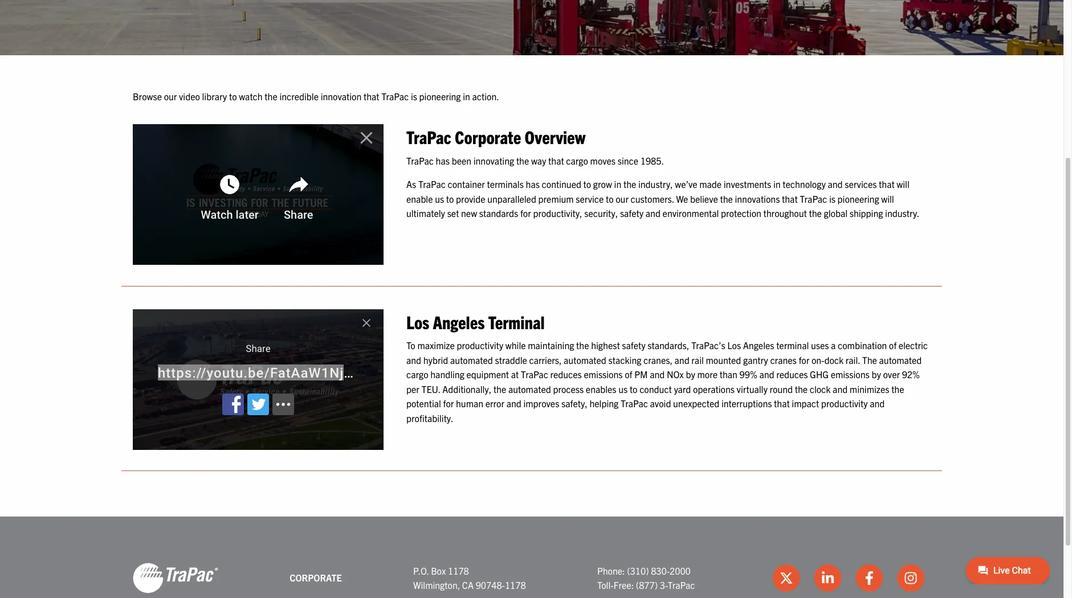 Task type: vqa. For each thing, say whether or not it's contained in the screenshot.
operator
no



Task type: locate. For each thing, give the bounding box(es) containing it.
the
[[265, 90, 278, 102], [517, 155, 529, 166], [624, 179, 637, 190], [720, 193, 733, 205], [809, 208, 822, 219], [577, 340, 589, 351], [494, 384, 507, 395], [795, 384, 808, 395], [892, 384, 905, 395]]

the up protection on the right top
[[720, 193, 733, 205]]

1 vertical spatial angeles
[[743, 340, 775, 351]]

1 horizontal spatial 1178
[[505, 580, 526, 591]]

0 vertical spatial safety
[[620, 208, 644, 219]]

round
[[770, 384, 793, 395]]

1 horizontal spatial us
[[619, 384, 628, 395]]

0 horizontal spatial emissions
[[584, 369, 623, 380]]

1 vertical spatial has
[[526, 179, 540, 190]]

and down gantry
[[760, 369, 775, 380]]

1 horizontal spatial for
[[521, 208, 531, 219]]

0 horizontal spatial 1178
[[448, 565, 469, 577]]

1 horizontal spatial angeles
[[743, 340, 775, 351]]

environmental
[[663, 208, 719, 219]]

1 vertical spatial is
[[830, 193, 836, 205]]

emissions down rail.
[[831, 369, 870, 380]]

safety
[[620, 208, 644, 219], [622, 340, 646, 351]]

1 horizontal spatial is
[[830, 193, 836, 205]]

our left video at the left top of the page
[[164, 90, 177, 102]]

unparalleled
[[488, 193, 537, 205]]

0 vertical spatial productivity
[[457, 340, 504, 351]]

container
[[448, 179, 485, 190]]

1 horizontal spatial of
[[889, 340, 897, 351]]

of
[[889, 340, 897, 351], [625, 369, 633, 380]]

rail
[[692, 354, 704, 366]]

p.o. box 1178 wilmington, ca 90748-1178
[[413, 565, 526, 591]]

1178 up ca
[[448, 565, 469, 577]]

that right the way
[[549, 155, 564, 166]]

maintaining
[[528, 340, 574, 351]]

to left watch
[[229, 90, 237, 102]]

1 horizontal spatial our
[[616, 193, 629, 205]]

cargo up per
[[407, 369, 429, 380]]

1 horizontal spatial los
[[728, 340, 741, 351]]

for inside as trapac container terminals has continued to grow in the industry, we've made investments in technology and services that will enable us to provide unparalleled premium service to our customers. we believe the innovations that trapac is pioneering will ultimately set new standards for productivity, security, safety and environmental protection throughout the global shipping industry.
[[521, 208, 531, 219]]

for left on-
[[799, 354, 810, 366]]

2 horizontal spatial for
[[799, 354, 810, 366]]

that inside to maximize productivity while maintaining the highest safety standards, trapac's los angeles terminal uses a combination of electric and hybrid automated straddle carriers, automated stacking cranes, and rail mounted gantry cranes for on-dock rail. the automated cargo handling equipment at trapac reduces emissions of pm and nox by more than 99% and reduces ghg emissions by over 92% per teu. additionally, the automated process enables us to conduct yard operations virtually round the clock and minimizes the potential for human error and improves safety, helping trapac avoid unexpected interruptions that impact productivity and profitability.
[[774, 398, 790, 410]]

1 vertical spatial safety
[[622, 340, 646, 351]]

to up service
[[584, 179, 591, 190]]

los inside to maximize productivity while maintaining the highest safety standards, trapac's los angeles terminal uses a combination of electric and hybrid automated straddle carriers, automated stacking cranes, and rail mounted gantry cranes for on-dock rail. the automated cargo handling equipment at trapac reduces emissions of pm and nox by more than 99% and reduces ghg emissions by over 92% per teu. additionally, the automated process enables us to conduct yard operations virtually round the clock and minimizes the potential for human error and improves safety, helping trapac avoid unexpected interruptions that impact productivity and profitability.
[[728, 340, 741, 351]]

terminal
[[489, 311, 545, 333]]

innovations
[[735, 193, 780, 205]]

footer containing p.o. box 1178
[[0, 517, 1064, 599]]

3-
[[660, 580, 668, 591]]

and down customers.
[[646, 208, 661, 219]]

in right grow
[[614, 179, 622, 190]]

in left action.
[[463, 90, 470, 102]]

for down unparalleled
[[521, 208, 531, 219]]

corporate image
[[133, 563, 218, 595]]

us right enable
[[435, 193, 444, 205]]

as trapac container terminals has continued to grow in the industry, we've made investments in technology and services that will enable us to provide unparalleled premium service to our customers. we believe the innovations that trapac is pioneering will ultimately set new standards for productivity, security, safety and environmental protection throughout the global shipping industry.
[[407, 179, 920, 219]]

1 horizontal spatial has
[[526, 179, 540, 190]]

industry.
[[886, 208, 920, 219]]

productivity down clock
[[822, 398, 868, 410]]

box
[[431, 565, 446, 577]]

0 horizontal spatial by
[[686, 369, 696, 380]]

0 horizontal spatial us
[[435, 193, 444, 205]]

the up 'impact'
[[795, 384, 808, 395]]

the down over at bottom
[[892, 384, 905, 395]]

safety inside to maximize productivity while maintaining the highest safety standards, trapac's los angeles terminal uses a combination of electric and hybrid automated straddle carriers, automated stacking cranes, and rail mounted gantry cranes for on-dock rail. the automated cargo handling equipment at trapac reduces emissions of pm and nox by more than 99% and reduces ghg emissions by over 92% per teu. additionally, the automated process enables us to conduct yard operations virtually round the clock and minimizes the potential for human error and improves safety, helping trapac avoid unexpected interruptions that impact productivity and profitability.
[[622, 340, 646, 351]]

operations
[[693, 384, 735, 395]]

standards
[[479, 208, 519, 219]]

helping
[[590, 398, 619, 410]]

2000
[[670, 565, 691, 577]]

0 horizontal spatial pioneering
[[419, 90, 461, 102]]

angeles up maximize
[[433, 311, 485, 333]]

potential
[[407, 398, 441, 410]]

1 vertical spatial los
[[728, 340, 741, 351]]

phone: (310) 830-2000 toll-free: (877) 3-trapac
[[598, 565, 695, 591]]

1 horizontal spatial productivity
[[822, 398, 868, 410]]

0 vertical spatial us
[[435, 193, 444, 205]]

virtually
[[737, 384, 768, 395]]

main content containing trapac corporate overview
[[121, 89, 943, 483]]

0 vertical spatial is
[[411, 90, 417, 102]]

and down cranes,
[[650, 369, 665, 380]]

to down pm
[[630, 384, 638, 395]]

to inside to maximize productivity while maintaining the highest safety standards, trapac's los angeles terminal uses a combination of electric and hybrid automated straddle carriers, automated stacking cranes, and rail mounted gantry cranes for on-dock rail. the automated cargo handling equipment at trapac reduces emissions of pm and nox by more than 99% and reduces ghg emissions by over 92% per teu. additionally, the automated process enables us to conduct yard operations virtually round the clock and minimizes the potential for human error and improves safety, helping trapac avoid unexpected interruptions that impact productivity and profitability.
[[630, 384, 638, 395]]

0 vertical spatial corporate
[[455, 126, 521, 148]]

over
[[884, 369, 900, 380]]

1 vertical spatial of
[[625, 369, 633, 380]]

p.o.
[[413, 565, 429, 577]]

the left global
[[809, 208, 822, 219]]

1 vertical spatial 1178
[[505, 580, 526, 591]]

that
[[364, 90, 380, 102], [549, 155, 564, 166], [879, 179, 895, 190], [782, 193, 798, 205], [774, 398, 790, 410]]

us right the enables
[[619, 384, 628, 395]]

browse
[[133, 90, 162, 102]]

that down "round"
[[774, 398, 790, 410]]

than
[[720, 369, 738, 380]]

2 reduces from the left
[[777, 369, 808, 380]]

los
[[407, 311, 429, 333], [728, 340, 741, 351]]

0 horizontal spatial corporate
[[290, 573, 342, 584]]

and left rail
[[675, 354, 690, 366]]

profitability.
[[407, 413, 454, 424]]

and
[[828, 179, 843, 190], [646, 208, 661, 219], [407, 354, 421, 366], [675, 354, 690, 366], [650, 369, 665, 380], [760, 369, 775, 380], [833, 384, 848, 395], [507, 398, 522, 410], [870, 398, 885, 410]]

phone:
[[598, 565, 625, 577]]

of left electric
[[889, 340, 897, 351]]

0 horizontal spatial productivity
[[457, 340, 504, 351]]

the
[[863, 354, 878, 366]]

reduces down cranes
[[777, 369, 808, 380]]

productivity down los angeles terminal
[[457, 340, 504, 351]]

0 vertical spatial has
[[436, 155, 450, 166]]

1 by from the left
[[686, 369, 696, 380]]

pioneering left action.
[[419, 90, 461, 102]]

0 vertical spatial cargo
[[566, 155, 588, 166]]

of left pm
[[625, 369, 633, 380]]

0 horizontal spatial los
[[407, 311, 429, 333]]

reduces
[[551, 369, 582, 380], [777, 369, 808, 380]]

los up to
[[407, 311, 429, 333]]

1178
[[448, 565, 469, 577], [505, 580, 526, 591]]

1 horizontal spatial emissions
[[831, 369, 870, 380]]

0 horizontal spatial angeles
[[433, 311, 485, 333]]

cargo inside to maximize productivity while maintaining the highest safety standards, trapac's los angeles terminal uses a combination of electric and hybrid automated straddle carriers, automated stacking cranes, and rail mounted gantry cranes for on-dock rail. the automated cargo handling equipment at trapac reduces emissions of pm and nox by more than 99% and reduces ghg emissions by over 92% per teu. additionally, the automated process enables us to conduct yard operations virtually round the clock and minimizes the potential for human error and improves safety, helping trapac avoid unexpected interruptions that impact productivity and profitability.
[[407, 369, 429, 380]]

0 horizontal spatial cargo
[[407, 369, 429, 380]]

1 horizontal spatial reduces
[[777, 369, 808, 380]]

wilmington,
[[413, 580, 460, 591]]

that up throughout
[[782, 193, 798, 205]]

pioneering down services on the right of the page
[[838, 193, 880, 205]]

yard
[[674, 384, 691, 395]]

los up 'mounted'
[[728, 340, 741, 351]]

1 horizontal spatial pioneering
[[838, 193, 880, 205]]

angeles
[[433, 311, 485, 333], [743, 340, 775, 351]]

safety down customers.
[[620, 208, 644, 219]]

library
[[202, 90, 227, 102]]

1 vertical spatial our
[[616, 193, 629, 205]]

1178 right ca
[[505, 580, 526, 591]]

automated up equipment
[[451, 354, 493, 366]]

emissions
[[584, 369, 623, 380], [831, 369, 870, 380]]

and down to
[[407, 354, 421, 366]]

0 vertical spatial our
[[164, 90, 177, 102]]

us inside to maximize productivity while maintaining the highest safety standards, trapac's los angeles terminal uses a combination of electric and hybrid automated straddle carriers, automated stacking cranes, and rail mounted gantry cranes for on-dock rail. the automated cargo handling equipment at trapac reduces emissions of pm and nox by more than 99% and reduces ghg emissions by over 92% per teu. additionally, the automated process enables us to conduct yard operations virtually round the clock and minimizes the potential for human error and improves safety, helping trapac avoid unexpected interruptions that impact productivity and profitability.
[[619, 384, 628, 395]]

to up "set"
[[446, 193, 454, 205]]

0 horizontal spatial has
[[436, 155, 450, 166]]

cargo left moves
[[566, 155, 588, 166]]

has inside as trapac container terminals has continued to grow in the industry, we've made investments in technology and services that will enable us to provide unparalleled premium service to our customers. we believe the innovations that trapac is pioneering will ultimately set new standards for productivity, security, safety and environmental protection throughout the global shipping industry.
[[526, 179, 540, 190]]

conduct
[[640, 384, 672, 395]]

has left been
[[436, 155, 450, 166]]

has down "trapac has been innovating the way that cargo moves since 1985."
[[526, 179, 540, 190]]

by right nox
[[686, 369, 696, 380]]

will
[[897, 179, 910, 190], [882, 193, 895, 205]]

pioneering inside as trapac container terminals has continued to grow in the industry, we've made investments in technology and services that will enable us to provide unparalleled premium service to our customers. we believe the innovations that trapac is pioneering will ultimately set new standards for productivity, security, safety and environmental protection throughout the global shipping industry.
[[838, 193, 880, 205]]

terminal
[[777, 340, 809, 351]]

angeles up gantry
[[743, 340, 775, 351]]

in
[[463, 90, 470, 102], [614, 179, 622, 190], [774, 179, 781, 190]]

electric
[[899, 340, 928, 351]]

our inside as trapac container terminals has continued to grow in the industry, we've made investments in technology and services that will enable us to provide unparalleled premium service to our customers. we believe the innovations that trapac is pioneering will ultimately set new standards for productivity, security, safety and environmental protection throughout the global shipping industry.
[[616, 193, 629, 205]]

nox
[[667, 369, 684, 380]]

and right clock
[[833, 384, 848, 395]]

0 vertical spatial 1178
[[448, 565, 469, 577]]

that right services on the right of the page
[[879, 179, 895, 190]]

0 horizontal spatial for
[[443, 398, 454, 410]]

1 emissions from the left
[[584, 369, 623, 380]]

1 vertical spatial cargo
[[407, 369, 429, 380]]

interruptions
[[722, 398, 772, 410]]

minimizes
[[850, 384, 890, 395]]

0 horizontal spatial will
[[882, 193, 895, 205]]

investments
[[724, 179, 772, 190]]

mounted
[[706, 354, 741, 366]]

action.
[[472, 90, 499, 102]]

for left human
[[443, 398, 454, 410]]

improves
[[524, 398, 560, 410]]

0 vertical spatial will
[[897, 179, 910, 190]]

emissions up the enables
[[584, 369, 623, 380]]

made
[[700, 179, 722, 190]]

ultimately
[[407, 208, 445, 219]]

to down grow
[[606, 193, 614, 205]]

1 vertical spatial us
[[619, 384, 628, 395]]

reduces up process
[[551, 369, 582, 380]]

us inside as trapac container terminals has continued to grow in the industry, we've made investments in technology and services that will enable us to provide unparalleled premium service to our customers. we believe the innovations that trapac is pioneering will ultimately set new standards for productivity, security, safety and environmental protection throughout the global shipping industry.
[[435, 193, 444, 205]]

0 horizontal spatial reduces
[[551, 369, 582, 380]]

0 horizontal spatial is
[[411, 90, 417, 102]]

automated
[[451, 354, 493, 366], [564, 354, 607, 366], [880, 354, 922, 366], [509, 384, 551, 395]]

0 vertical spatial for
[[521, 208, 531, 219]]

1 horizontal spatial corporate
[[455, 126, 521, 148]]

in up innovations
[[774, 179, 781, 190]]

grow
[[594, 179, 612, 190]]

1 vertical spatial corporate
[[290, 573, 342, 584]]

while
[[506, 340, 526, 351]]

footer
[[0, 517, 1064, 599]]

830-
[[651, 565, 670, 577]]

ghg
[[810, 369, 829, 380]]

safety up stacking
[[622, 340, 646, 351]]

by left over at bottom
[[872, 369, 881, 380]]

1 horizontal spatial by
[[872, 369, 881, 380]]

continued
[[542, 179, 582, 190]]

1 vertical spatial pioneering
[[838, 193, 880, 205]]

unexpected
[[673, 398, 720, 410]]

our up security, at the right of the page
[[616, 193, 629, 205]]

teu.
[[422, 384, 441, 395]]

main content
[[121, 89, 943, 483]]



Task type: describe. For each thing, give the bounding box(es) containing it.
1 reduces from the left
[[551, 369, 582, 380]]

to maximize productivity while maintaining the highest safety standards, trapac's los angeles terminal uses a combination of electric and hybrid automated straddle carriers, automated stacking cranes, and rail mounted gantry cranes for on-dock rail. the automated cargo handling equipment at trapac reduces emissions of pm and nox by more than 99% and reduces ghg emissions by over 92% per teu. additionally, the automated process enables us to conduct yard operations virtually round the clock and minimizes the potential for human error and improves safety, helping trapac avoid unexpected interruptions that impact productivity and profitability.
[[407, 340, 928, 424]]

innovation
[[321, 90, 362, 102]]

cranes,
[[644, 354, 673, 366]]

error
[[486, 398, 505, 410]]

1 vertical spatial productivity
[[822, 398, 868, 410]]

uses
[[811, 340, 829, 351]]

since
[[618, 155, 639, 166]]

security,
[[585, 208, 618, 219]]

automated up improves
[[509, 384, 551, 395]]

overview
[[525, 126, 586, 148]]

per
[[407, 384, 420, 395]]

we've
[[675, 179, 698, 190]]

and left services on the right of the page
[[828, 179, 843, 190]]

human
[[456, 398, 484, 410]]

straddle
[[495, 354, 527, 366]]

more
[[698, 369, 718, 380]]

service
[[576, 193, 604, 205]]

terminals
[[487, 179, 524, 190]]

cranes
[[771, 354, 797, 366]]

as
[[407, 179, 416, 190]]

at
[[511, 369, 519, 380]]

additionally,
[[443, 384, 492, 395]]

1 horizontal spatial will
[[897, 179, 910, 190]]

0 horizontal spatial in
[[463, 90, 470, 102]]

carriers,
[[529, 354, 562, 366]]

customers.
[[631, 193, 674, 205]]

trapac has been innovating the way that cargo moves since 1985.
[[407, 155, 664, 166]]

ca
[[462, 580, 474, 591]]

0 vertical spatial pioneering
[[419, 90, 461, 102]]

angeles inside to maximize productivity while maintaining the highest safety standards, trapac's los angeles terminal uses a combination of electric and hybrid automated straddle carriers, automated stacking cranes, and rail mounted gantry cranes for on-dock rail. the automated cargo handling equipment at trapac reduces emissions of pm and nox by more than 99% and reduces ghg emissions by over 92% per teu. additionally, the automated process enables us to conduct yard operations virtually round the clock and minimizes the potential for human error and improves safety, helping trapac avoid unexpected interruptions that impact productivity and profitability.
[[743, 340, 775, 351]]

and right error
[[507, 398, 522, 410]]

combination
[[838, 340, 887, 351]]

0 vertical spatial los
[[407, 311, 429, 333]]

equipment
[[467, 369, 509, 380]]

2 by from the left
[[872, 369, 881, 380]]

1 horizontal spatial in
[[614, 179, 622, 190]]

global
[[824, 208, 848, 219]]

premium
[[539, 193, 574, 205]]

2 emissions from the left
[[831, 369, 870, 380]]

99%
[[740, 369, 758, 380]]

92%
[[903, 369, 920, 380]]

toll-
[[598, 580, 614, 591]]

free:
[[614, 580, 634, 591]]

pm
[[635, 369, 648, 380]]

avoid
[[650, 398, 671, 410]]

believe
[[691, 193, 718, 205]]

watch
[[239, 90, 263, 102]]

maximize
[[418, 340, 455, 351]]

set
[[447, 208, 459, 219]]

trapac inside phone: (310) 830-2000 toll-free: (877) 3-trapac
[[668, 580, 695, 591]]

automated up over at bottom
[[880, 354, 922, 366]]

protection
[[721, 208, 762, 219]]

innovating
[[474, 155, 514, 166]]

the up error
[[494, 384, 507, 395]]

clock
[[810, 384, 831, 395]]

trapac corporate overview
[[407, 126, 586, 148]]

been
[[452, 155, 472, 166]]

industry,
[[639, 179, 673, 190]]

gantry
[[744, 354, 769, 366]]

shipping
[[850, 208, 884, 219]]

2 vertical spatial for
[[443, 398, 454, 410]]

0 vertical spatial angeles
[[433, 311, 485, 333]]

highest
[[591, 340, 620, 351]]

incredible
[[280, 90, 319, 102]]

we
[[676, 193, 688, 205]]

1 vertical spatial will
[[882, 193, 895, 205]]

0 horizontal spatial our
[[164, 90, 177, 102]]

moves
[[591, 155, 616, 166]]

(310)
[[627, 565, 649, 577]]

stacking
[[609, 354, 642, 366]]

standards,
[[648, 340, 690, 351]]

impact
[[792, 398, 820, 410]]

1 vertical spatial for
[[799, 354, 810, 366]]

los angeles terminal
[[407, 311, 545, 333]]

a
[[831, 340, 836, 351]]

the left the way
[[517, 155, 529, 166]]

safety inside as trapac container terminals has continued to grow in the industry, we've made investments in technology and services that will enable us to provide unparalleled premium service to our customers. we believe the innovations that trapac is pioneering will ultimately set new standards for productivity, security, safety and environmental protection throughout the global shipping industry.
[[620, 208, 644, 219]]

throughout
[[764, 208, 807, 219]]

way
[[531, 155, 547, 166]]

services
[[845, 179, 877, 190]]

the right watch
[[265, 90, 278, 102]]

1985.
[[641, 155, 664, 166]]

is inside as trapac container terminals has continued to grow in the industry, we've made investments in technology and services that will enable us to provide unparalleled premium service to our customers. we believe the innovations that trapac is pioneering will ultimately set new standards for productivity, security, safety and environmental protection throughout the global shipping industry.
[[830, 193, 836, 205]]

the left highest
[[577, 340, 589, 351]]

1 horizontal spatial cargo
[[566, 155, 588, 166]]

process
[[553, 384, 584, 395]]

that right innovation
[[364, 90, 380, 102]]

provide
[[456, 193, 486, 205]]

the down since
[[624, 179, 637, 190]]

hybrid
[[424, 354, 448, 366]]

automated down highest
[[564, 354, 607, 366]]

0 horizontal spatial of
[[625, 369, 633, 380]]

productivity,
[[533, 208, 583, 219]]

technology
[[783, 179, 826, 190]]

rail.
[[846, 354, 861, 366]]

and down minimizes
[[870, 398, 885, 410]]

browse our video library to watch the incredible innovation that trapac is pioneering in action.
[[133, 90, 499, 102]]

(877)
[[636, 580, 658, 591]]

2 horizontal spatial in
[[774, 179, 781, 190]]

0 vertical spatial of
[[889, 340, 897, 351]]

new
[[461, 208, 477, 219]]



